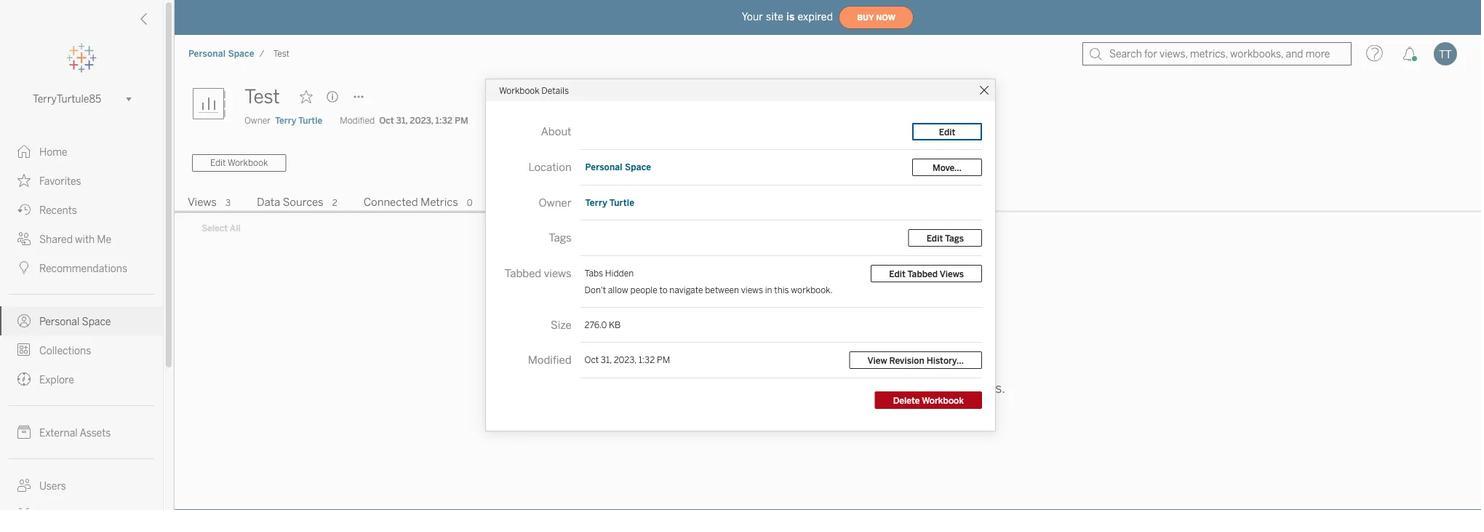Task type: vqa. For each thing, say whether or not it's contained in the screenshot.
Home Link
yes



Task type: describe. For each thing, give the bounding box(es) containing it.
home link
[[0, 137, 163, 166]]

owner terry turtle
[[245, 115, 323, 126]]

workbook for edit workbook
[[228, 158, 268, 168]]

edit for edit
[[939, 126, 956, 137]]

edit tags button
[[909, 229, 982, 247]]

view revision history… button
[[850, 351, 982, 369]]

there are no users subscribed to this workbook or its views.
[[651, 381, 1006, 396]]

tabbed views
[[505, 267, 572, 280]]

view revision history…
[[868, 355, 964, 365]]

personal space inside workbook details dialog
[[586, 162, 652, 172]]

hidden
[[605, 268, 634, 278]]

custom
[[499, 196, 538, 209]]

turtle inside workbook details dialog
[[610, 197, 635, 208]]

2023, inside test main content
[[410, 115, 433, 126]]

favorites link
[[0, 166, 163, 195]]

with
[[75, 233, 95, 245]]

connected
[[364, 196, 418, 209]]

buy now
[[857, 13, 896, 22]]

space inside workbook details dialog
[[625, 162, 652, 172]]

in
[[765, 285, 773, 295]]

shared with me link
[[0, 224, 163, 253]]

1:32 inside workbook details dialog
[[639, 354, 655, 365]]

home
[[39, 146, 68, 158]]

workbook details dialog
[[486, 79, 996, 431]]

collections link
[[0, 335, 163, 365]]

is
[[787, 11, 795, 23]]

2
[[332, 198, 337, 208]]

edit for edit workbook
[[210, 158, 226, 168]]

about
[[541, 125, 572, 138]]

between
[[705, 285, 739, 295]]

test main content
[[175, 73, 1482, 510]]

view
[[868, 355, 888, 365]]

data sources
[[257, 196, 324, 209]]

expired
[[798, 11, 833, 23]]

kb
[[609, 319, 621, 330]]

pm inside workbook details dialog
[[657, 354, 670, 365]]

terry turtle link inside workbook details dialog
[[585, 196, 635, 208]]

2 vertical spatial personal space link
[[0, 306, 163, 335]]

sub-spaces tab list
[[175, 194, 1482, 213]]

don't
[[585, 285, 606, 295]]

main navigation. press the up and down arrow keys to access links. element
[[0, 137, 163, 510]]

modified oct 31, 2023, 1:32 pm
[[340, 115, 468, 126]]

tabbed inside button
[[908, 268, 938, 279]]

test element
[[269, 48, 294, 59]]

move… button
[[913, 159, 982, 176]]

terry turtle link inside test main content
[[275, 114, 323, 127]]

explore link
[[0, 365, 163, 394]]

terry inside workbook details dialog
[[586, 197, 608, 208]]

me
[[97, 233, 111, 245]]

terry inside test main content
[[275, 115, 296, 126]]

edit workbook button
[[192, 154, 286, 172]]

edit tabbed views button
[[871, 265, 982, 282]]

space inside main navigation. press the up and down arrow keys to access links. element
[[82, 315, 111, 327]]

workbook details
[[499, 85, 569, 96]]

edit tabbed views
[[889, 268, 964, 279]]

turtle inside test main content
[[298, 115, 323, 126]]

no
[[710, 381, 726, 396]]

history…
[[927, 355, 964, 365]]

delete
[[893, 395, 920, 406]]

this inside tabs hidden don't allow people to navigate between views in this workbook.
[[774, 285, 789, 295]]

metrics
[[421, 196, 458, 209]]

test inside main content
[[245, 86, 280, 108]]

views.
[[969, 381, 1006, 396]]

2023, inside workbook details dialog
[[614, 354, 637, 365]]

oct 31, 2023, 1:32 pm
[[585, 354, 670, 365]]

its
[[952, 381, 966, 396]]

276.0
[[585, 319, 607, 330]]

to for subscribed
[[834, 381, 846, 396]]

workbook
[[874, 381, 933, 396]]

oct inside test main content
[[379, 115, 394, 126]]

0 vertical spatial space
[[228, 48, 254, 59]]

users
[[729, 381, 761, 396]]

recents
[[39, 204, 77, 216]]

recents link
[[0, 195, 163, 224]]

select all
[[202, 223, 241, 234]]

allow
[[608, 285, 629, 295]]

3
[[226, 198, 231, 208]]

0 horizontal spatial tabbed
[[505, 267, 542, 280]]

0 vertical spatial views
[[544, 267, 572, 280]]

buy
[[857, 13, 874, 22]]



Task type: locate. For each thing, give the bounding box(es) containing it.
to inside test main content
[[834, 381, 846, 396]]

edit for edit tabbed views
[[889, 268, 906, 279]]

shared
[[39, 233, 73, 245]]

delete workbook button
[[875, 392, 982, 409]]

0 vertical spatial owner
[[245, 115, 271, 126]]

1:32 inside test main content
[[436, 115, 453, 126]]

shared with me
[[39, 233, 111, 245]]

space up the collections link
[[82, 315, 111, 327]]

external
[[39, 427, 78, 439]]

1 horizontal spatial 31,
[[601, 354, 612, 365]]

revision
[[890, 355, 925, 365]]

test up owner terry turtle
[[245, 86, 280, 108]]

select
[[202, 223, 228, 234]]

people
[[631, 285, 658, 295]]

external assets link
[[0, 418, 163, 447]]

pm inside test main content
[[455, 115, 468, 126]]

to inside tabs hidden don't allow people to navigate between views in this workbook.
[[660, 285, 668, 295]]

1 horizontal spatial views
[[541, 196, 570, 209]]

2 horizontal spatial personal
[[586, 162, 623, 172]]

favorites
[[39, 175, 81, 187]]

0 horizontal spatial oct
[[379, 115, 394, 126]]

1 horizontal spatial 0
[[578, 198, 584, 208]]

terry turtle link down test element
[[275, 114, 323, 127]]

test right /
[[273, 48, 290, 59]]

there
[[651, 381, 685, 396]]

or
[[936, 381, 949, 396]]

this
[[774, 285, 789, 295], [849, 381, 871, 396]]

0 horizontal spatial views
[[188, 196, 217, 209]]

1 vertical spatial workbook
[[228, 158, 268, 168]]

0 horizontal spatial tags
[[549, 231, 572, 244]]

collections
[[39, 345, 91, 357]]

workbook inside test main content
[[228, 158, 268, 168]]

personal space
[[586, 162, 652, 172], [39, 315, 111, 327]]

terry turtle
[[586, 197, 635, 208]]

data
[[257, 196, 280, 209]]

0 vertical spatial to
[[660, 285, 668, 295]]

details
[[542, 85, 569, 96]]

0 vertical spatial personal
[[188, 48, 226, 59]]

your site is expired
[[742, 11, 833, 23]]

views inside tabs hidden don't allow people to navigate between views in this workbook.
[[741, 285, 763, 295]]

1 vertical spatial space
[[625, 162, 652, 172]]

personal space up the collections link
[[39, 315, 111, 327]]

owner inside workbook details dialog
[[539, 196, 572, 209]]

0 horizontal spatial 31,
[[396, 115, 408, 126]]

1 horizontal spatial 2023,
[[614, 354, 637, 365]]

2 vertical spatial space
[[82, 315, 111, 327]]

1 horizontal spatial tabbed
[[908, 268, 938, 279]]

0 vertical spatial pm
[[455, 115, 468, 126]]

personal inside main navigation. press the up and down arrow keys to access links. element
[[39, 315, 80, 327]]

1 vertical spatial 2023,
[[614, 354, 637, 365]]

to right the people
[[660, 285, 668, 295]]

your
[[742, 11, 763, 23]]

personal up workbook image
[[188, 48, 226, 59]]

1 horizontal spatial modified
[[528, 353, 572, 366]]

sources
[[283, 196, 324, 209]]

0 vertical spatial this
[[774, 285, 789, 295]]

edit button
[[913, 123, 982, 140]]

2 vertical spatial workbook
[[922, 395, 964, 406]]

owner inside test main content
[[245, 115, 271, 126]]

edit tags
[[927, 233, 964, 243]]

space
[[228, 48, 254, 59], [625, 162, 652, 172], [82, 315, 111, 327]]

navigation panel element
[[0, 44, 163, 510]]

location
[[529, 160, 572, 174]]

move…
[[933, 162, 962, 173]]

personal inside workbook details dialog
[[586, 162, 623, 172]]

1 horizontal spatial pm
[[657, 354, 670, 365]]

space up subscriptions
[[625, 162, 652, 172]]

1 vertical spatial test
[[245, 86, 280, 108]]

1 vertical spatial to
[[834, 381, 846, 396]]

tabs hidden don't allow people to navigate between views in this workbook.
[[585, 268, 833, 295]]

0 horizontal spatial views
[[544, 267, 572, 280]]

views left tabs
[[544, 267, 572, 280]]

oct
[[379, 115, 394, 126], [585, 354, 599, 365]]

1 vertical spatial views
[[741, 285, 763, 295]]

0 vertical spatial oct
[[379, 115, 394, 126]]

1 horizontal spatial turtle
[[610, 197, 635, 208]]

0 vertical spatial workbook
[[499, 85, 540, 96]]

0 horizontal spatial this
[[774, 285, 789, 295]]

workbook for delete workbook
[[922, 395, 964, 406]]

1 horizontal spatial 1:32
[[639, 354, 655, 365]]

1 horizontal spatial views
[[741, 285, 763, 295]]

1 horizontal spatial personal space
[[586, 162, 652, 172]]

space left /
[[228, 48, 254, 59]]

/
[[260, 48, 265, 59]]

0 horizontal spatial to
[[660, 285, 668, 295]]

site
[[766, 11, 784, 23]]

turtle
[[298, 115, 323, 126], [610, 197, 635, 208]]

modified inside workbook details dialog
[[528, 353, 572, 366]]

tabbed down edit tags button
[[908, 268, 938, 279]]

0 vertical spatial terry
[[275, 115, 296, 126]]

0 horizontal spatial 0
[[467, 198, 473, 208]]

tabbed left tabs
[[505, 267, 542, 280]]

0 horizontal spatial 2023,
[[410, 115, 433, 126]]

31, inside workbook details dialog
[[601, 354, 612, 365]]

31, inside test main content
[[396, 115, 408, 126]]

all
[[230, 223, 241, 234]]

0 vertical spatial turtle
[[298, 115, 323, 126]]

1 horizontal spatial this
[[849, 381, 871, 396]]

to right subscribed
[[834, 381, 846, 396]]

edit for edit tags
[[927, 233, 943, 243]]

now
[[876, 13, 896, 22]]

personal space link left /
[[188, 48, 255, 60]]

1 horizontal spatial terry turtle link
[[585, 196, 635, 208]]

1 vertical spatial oct
[[585, 354, 599, 365]]

1 vertical spatial 1:32
[[639, 354, 655, 365]]

tags up tabbed views
[[549, 231, 572, 244]]

this down view
[[849, 381, 871, 396]]

to for people
[[660, 285, 668, 295]]

1 vertical spatial owner
[[539, 196, 572, 209]]

terry left subscriptions
[[586, 197, 608, 208]]

1 vertical spatial this
[[849, 381, 871, 396]]

pm
[[455, 115, 468, 126], [657, 354, 670, 365]]

tags up edit tabbed views on the bottom of the page
[[945, 233, 964, 243]]

delete workbook
[[893, 395, 964, 406]]

2 horizontal spatial personal space link
[[585, 161, 652, 173]]

2 horizontal spatial workbook
[[922, 395, 964, 406]]

owner up edit workbook
[[245, 115, 271, 126]]

modified inside test main content
[[340, 115, 375, 126]]

276.0 kb
[[585, 319, 621, 330]]

users link
[[0, 471, 163, 500]]

0 for views
[[578, 198, 584, 208]]

0 vertical spatial terry turtle link
[[275, 114, 323, 127]]

2 vertical spatial personal
[[39, 315, 80, 327]]

are
[[688, 381, 707, 396]]

0 vertical spatial 2023,
[[410, 115, 433, 126]]

assets
[[80, 427, 111, 439]]

0 horizontal spatial terry
[[275, 115, 296, 126]]

31,
[[396, 115, 408, 126], [601, 354, 612, 365]]

explore
[[39, 374, 74, 386]]

owner down location
[[539, 196, 572, 209]]

workbook.
[[791, 285, 833, 295]]

0 horizontal spatial turtle
[[298, 115, 323, 126]]

1 vertical spatial 31,
[[601, 354, 612, 365]]

subscribed
[[764, 381, 831, 396]]

1 horizontal spatial oct
[[585, 354, 599, 365]]

views
[[188, 196, 217, 209], [541, 196, 570, 209], [940, 268, 964, 279]]

owner for owner
[[539, 196, 572, 209]]

0 vertical spatial 31,
[[396, 115, 408, 126]]

1:32
[[436, 115, 453, 126], [639, 354, 655, 365]]

1 vertical spatial personal space
[[39, 315, 111, 327]]

2 horizontal spatial space
[[625, 162, 652, 172]]

1 vertical spatial personal
[[586, 162, 623, 172]]

tabbed
[[505, 267, 542, 280], [908, 268, 938, 279]]

0 vertical spatial personal space link
[[188, 48, 255, 60]]

terry turtle link
[[275, 114, 323, 127], [585, 196, 635, 208]]

0 left terry turtle
[[578, 198, 584, 208]]

workbook
[[499, 85, 540, 96], [228, 158, 268, 168], [922, 395, 964, 406]]

terry
[[275, 115, 296, 126], [586, 197, 608, 208]]

1 0 from the left
[[467, 198, 473, 208]]

0 vertical spatial 1:32
[[436, 115, 453, 126]]

1 horizontal spatial personal space link
[[188, 48, 255, 60]]

0 horizontal spatial owner
[[245, 115, 271, 126]]

subscriptions
[[610, 196, 683, 209]]

0 horizontal spatial modified
[[340, 115, 375, 126]]

personal up terry turtle
[[586, 162, 623, 172]]

recommendations
[[39, 262, 127, 274]]

personal up collections
[[39, 315, 80, 327]]

personal
[[188, 48, 226, 59], [586, 162, 623, 172], [39, 315, 80, 327]]

views left 3
[[188, 196, 217, 209]]

0 vertical spatial test
[[273, 48, 290, 59]]

0 horizontal spatial personal space
[[39, 315, 111, 327]]

modified
[[340, 115, 375, 126], [528, 353, 572, 366]]

edit inside test main content
[[210, 158, 226, 168]]

external assets
[[39, 427, 111, 439]]

0 for metrics
[[467, 198, 473, 208]]

terry turtle link up hidden
[[585, 196, 635, 208]]

modified for modified oct 31, 2023, 1:32 pm
[[340, 115, 375, 126]]

modified for modified
[[528, 353, 572, 366]]

to
[[660, 285, 668, 295], [834, 381, 846, 396]]

2023,
[[410, 115, 433, 126], [614, 354, 637, 365]]

size
[[551, 318, 572, 331]]

1 horizontal spatial workbook
[[499, 85, 540, 96]]

workbook image
[[192, 82, 236, 126]]

workbook up 3
[[228, 158, 268, 168]]

this inside test main content
[[849, 381, 871, 396]]

1 horizontal spatial space
[[228, 48, 254, 59]]

buy now button
[[839, 6, 914, 29]]

personal space link up collections
[[0, 306, 163, 335]]

1 vertical spatial pm
[[657, 354, 670, 365]]

0 horizontal spatial space
[[82, 315, 111, 327]]

0 vertical spatial modified
[[340, 115, 375, 126]]

views inside button
[[940, 268, 964, 279]]

edit workbook
[[210, 158, 268, 168]]

personal space up terry turtle
[[586, 162, 652, 172]]

1 vertical spatial terry
[[586, 197, 608, 208]]

2 0 from the left
[[578, 198, 584, 208]]

1 vertical spatial modified
[[528, 353, 572, 366]]

personal space /
[[188, 48, 265, 59]]

views down location
[[541, 196, 570, 209]]

terry up edit workbook button
[[275, 115, 296, 126]]

this right in
[[774, 285, 789, 295]]

0 horizontal spatial 1:32
[[436, 115, 453, 126]]

0 horizontal spatial pm
[[455, 115, 468, 126]]

owner for owner terry turtle
[[245, 115, 271, 126]]

0 horizontal spatial workbook
[[228, 158, 268, 168]]

0 vertical spatial personal space
[[586, 162, 652, 172]]

0 horizontal spatial personal
[[39, 315, 80, 327]]

navigate
[[670, 285, 703, 295]]

custom views
[[499, 196, 570, 209]]

1 horizontal spatial personal
[[188, 48, 226, 59]]

personal space inside main navigation. press the up and down arrow keys to access links. element
[[39, 315, 111, 327]]

1 vertical spatial terry turtle link
[[585, 196, 635, 208]]

users
[[39, 480, 66, 492]]

connected metrics
[[364, 196, 458, 209]]

0 right metrics
[[467, 198, 473, 208]]

select all button
[[192, 220, 250, 237]]

0 horizontal spatial terry turtle link
[[275, 114, 323, 127]]

workbook left 'details'
[[499, 85, 540, 96]]

1 horizontal spatial terry
[[586, 197, 608, 208]]

0 horizontal spatial personal space link
[[0, 306, 163, 335]]

oct inside workbook details dialog
[[585, 354, 599, 365]]

1 horizontal spatial to
[[834, 381, 846, 396]]

views left in
[[741, 285, 763, 295]]

recommendations link
[[0, 253, 163, 282]]

personal space link up terry turtle
[[585, 161, 652, 173]]

tags inside button
[[945, 233, 964, 243]]

tags
[[549, 231, 572, 244], [945, 233, 964, 243]]

workbook right delete
[[922, 395, 964, 406]]

1 horizontal spatial tags
[[945, 233, 964, 243]]

views down edit tags button
[[940, 268, 964, 279]]

personal space link
[[188, 48, 255, 60], [585, 161, 652, 173], [0, 306, 163, 335]]

1 vertical spatial personal space link
[[585, 161, 652, 173]]

views
[[544, 267, 572, 280], [741, 285, 763, 295]]

1 vertical spatial turtle
[[610, 197, 635, 208]]

tabs
[[585, 268, 603, 278]]

2 horizontal spatial views
[[940, 268, 964, 279]]

1 horizontal spatial owner
[[539, 196, 572, 209]]



